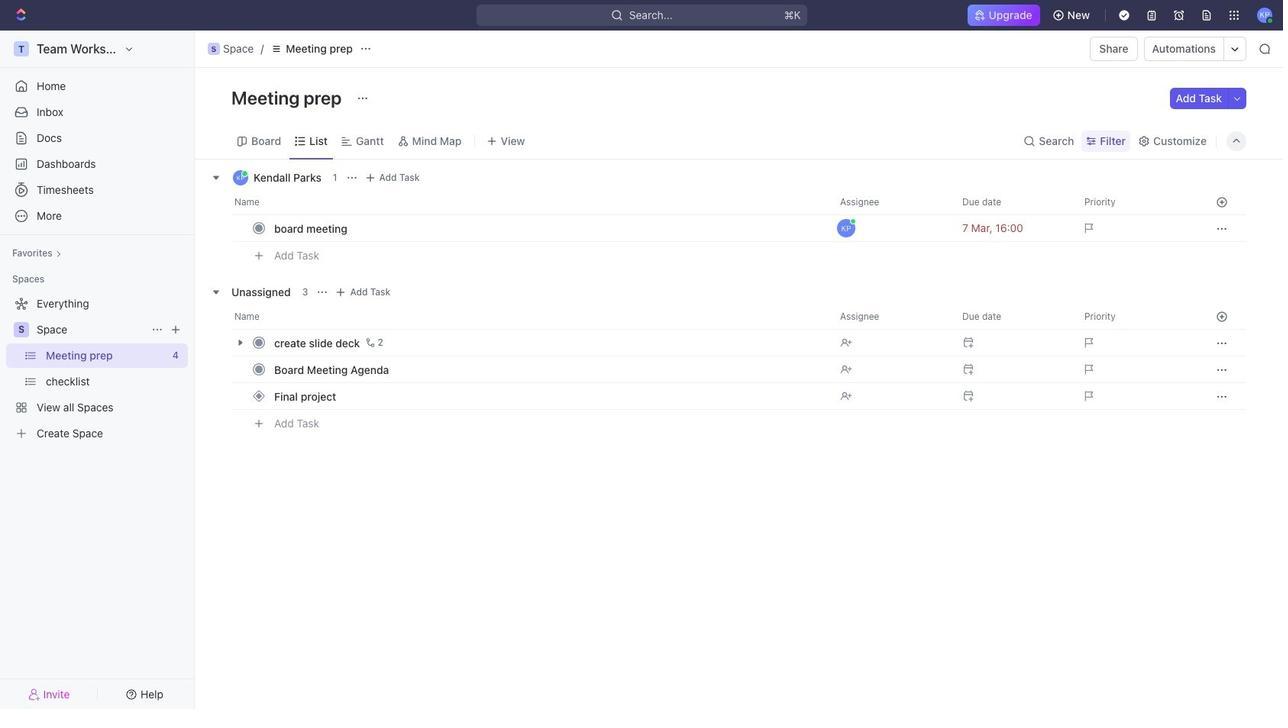 Task type: describe. For each thing, give the bounding box(es) containing it.
tree inside the sidebar navigation
[[6, 292, 188, 446]]

0 vertical spatial space, , element
[[208, 43, 220, 55]]

invite user image
[[28, 688, 40, 702]]



Task type: vqa. For each thing, say whether or not it's contained in the screenshot.
tree
yes



Task type: locate. For each thing, give the bounding box(es) containing it.
tree
[[6, 292, 188, 446]]

1 horizontal spatial space, , element
[[208, 43, 220, 55]]

0 horizontal spatial space, , element
[[14, 322, 29, 338]]

team workspace, , element
[[14, 41, 29, 57]]

sidebar navigation
[[0, 31, 198, 710]]

space, , element
[[208, 43, 220, 55], [14, 322, 29, 338]]

1 vertical spatial space, , element
[[14, 322, 29, 338]]



